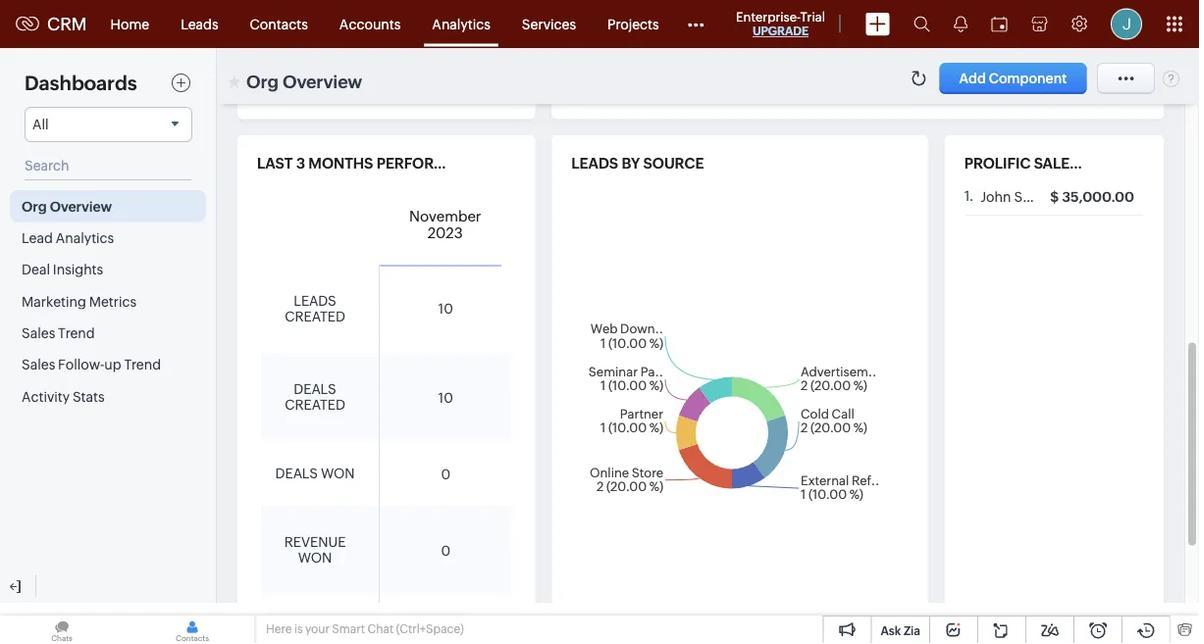 Task type: locate. For each thing, give the bounding box(es) containing it.
won for deals won
[[321, 466, 355, 482]]

performance
[[377, 155, 488, 172]]

deals up revenue in the left of the page
[[275, 466, 318, 482]]

1 vertical spatial won
[[298, 550, 332, 566]]

1 vertical spatial 0
[[441, 543, 450, 559]]

3
[[296, 155, 305, 172]]

last
[[257, 155, 293, 172]]

org overview down contacts
[[246, 72, 362, 92]]

org overview up lead analytics
[[22, 199, 112, 214]]

won up revenue in the left of the page
[[321, 466, 355, 482]]

leads for leads created
[[294, 293, 336, 309]]

sales for sales follow-up trend
[[22, 357, 55, 373]]

leads up deals created in the left bottom of the page
[[294, 293, 336, 309]]

won
[[321, 466, 355, 482], [298, 550, 332, 566]]

0
[[441, 467, 450, 483], [441, 543, 450, 559]]

overview down contacts "link"
[[282, 72, 362, 92]]

1 horizontal spatial leads
[[571, 155, 618, 172]]

leads inside leads created
[[294, 293, 336, 309]]

1 created from the top
[[285, 309, 345, 324]]

deals inside deals created
[[294, 382, 336, 398]]

deals
[[294, 382, 336, 398], [275, 466, 318, 482]]

create menu image
[[865, 12, 890, 36]]

1 vertical spatial created
[[285, 398, 345, 413]]

1 10 from the top
[[438, 301, 453, 317]]

sales inside sales trend link
[[22, 325, 55, 341]]

0 horizontal spatial org overview
[[22, 199, 112, 214]]

marketing metrics
[[22, 294, 136, 309]]

deal
[[22, 262, 50, 278]]

10 for leads created
[[438, 301, 453, 317]]

0 horizontal spatial leads
[[294, 293, 336, 309]]

signals element
[[942, 0, 979, 48]]

0 vertical spatial sales
[[22, 325, 55, 341]]

trial
[[800, 9, 825, 24]]

1 vertical spatial overview
[[50, 199, 112, 214]]

services link
[[506, 0, 592, 48]]

created up "deals won"
[[285, 398, 345, 413]]

dashboards
[[25, 72, 137, 95]]

1 horizontal spatial overview
[[282, 72, 362, 92]]

profile image
[[1111, 8, 1142, 40]]

1 vertical spatial 10
[[438, 390, 453, 406]]

november
[[409, 207, 481, 225]]

None button
[[940, 63, 1087, 94]]

0 vertical spatial org
[[246, 72, 279, 92]]

insights
[[53, 262, 103, 278]]

leads for leads by source
[[571, 155, 618, 172]]

0 vertical spatial 10
[[438, 301, 453, 317]]

sales inside sales follow-up trend "link"
[[22, 357, 55, 373]]

1 horizontal spatial analytics
[[432, 16, 490, 32]]

org overview
[[246, 72, 362, 92], [22, 199, 112, 214]]

sales follow-up trend link
[[10, 349, 206, 381]]

0 vertical spatial org overview
[[246, 72, 362, 92]]

signals image
[[954, 16, 967, 32]]

1 vertical spatial deals
[[275, 466, 318, 482]]

deals down leads created
[[294, 382, 336, 398]]

sales for sales trend
[[22, 325, 55, 341]]

activity
[[22, 389, 70, 405]]

analytics left services link at the top left
[[432, 16, 490, 32]]

sales trend link
[[10, 317, 206, 349]]

2 sales from the top
[[22, 357, 55, 373]]

activity stats link
[[10, 381, 206, 412]]

0 vertical spatial analytics
[[432, 16, 490, 32]]

0 vertical spatial leads
[[571, 155, 618, 172]]

sales down marketing
[[22, 325, 55, 341]]

1 0 from the top
[[441, 467, 450, 483]]

revenue
[[284, 535, 346, 550]]

create menu element
[[854, 0, 902, 48]]

leads left by
[[571, 155, 618, 172]]

overview up lead analytics
[[50, 199, 112, 214]]

0 vertical spatial 0
[[441, 467, 450, 483]]

search image
[[914, 16, 930, 32]]

0 vertical spatial won
[[321, 466, 355, 482]]

contacts image
[[131, 616, 254, 644]]

org
[[246, 72, 279, 92], [22, 199, 47, 214]]

crm link
[[16, 14, 87, 34]]

0 horizontal spatial org
[[22, 199, 47, 214]]

help image
[[1163, 70, 1179, 87]]

accounts link
[[324, 0, 416, 48]]

created up deals created in the left bottom of the page
[[285, 309, 345, 324]]

0 horizontal spatial overview
[[50, 199, 112, 214]]

follow-
[[58, 357, 104, 373]]

2023
[[427, 225, 463, 242]]

analytics up insights
[[56, 230, 114, 246]]

trend
[[58, 325, 95, 341], [124, 357, 161, 373]]

deals created
[[285, 382, 345, 413]]

org up lead
[[22, 199, 47, 214]]

1 sales from the top
[[22, 325, 55, 341]]

created for deals
[[285, 398, 345, 413]]

1 horizontal spatial org overview
[[246, 72, 362, 92]]

overview
[[282, 72, 362, 92], [50, 199, 112, 214]]

marketing metrics link
[[10, 286, 206, 317]]

zia
[[904, 625, 920, 638]]

All field
[[25, 107, 192, 142]]

sales
[[22, 325, 55, 341], [22, 357, 55, 373]]

35,000.00
[[1062, 189, 1134, 205]]

1 vertical spatial sales
[[22, 357, 55, 373]]

1 vertical spatial leads
[[294, 293, 336, 309]]

trend right the up on the bottom of page
[[124, 357, 161, 373]]

trend down marketing metrics
[[58, 325, 95, 341]]

1 vertical spatial org overview
[[22, 199, 112, 214]]

1 horizontal spatial trend
[[124, 357, 161, 373]]

org down contacts
[[246, 72, 279, 92]]

won up your
[[298, 550, 332, 566]]

0 vertical spatial created
[[285, 309, 345, 324]]

2 0 from the top
[[441, 543, 450, 559]]

home link
[[95, 0, 165, 48]]

analytics link
[[416, 0, 506, 48]]

0 horizontal spatial analytics
[[56, 230, 114, 246]]

1. john smith $ 35,000.00
[[964, 189, 1134, 205]]

profile element
[[1099, 0, 1154, 48]]

created
[[285, 309, 345, 324], [285, 398, 345, 413]]

0 horizontal spatial trend
[[58, 325, 95, 341]]

org overview link
[[10, 190, 206, 222]]

0 vertical spatial trend
[[58, 325, 95, 341]]

1 vertical spatial trend
[[124, 357, 161, 373]]

all
[[32, 117, 49, 132]]

2 created from the top
[[285, 398, 345, 413]]

0 vertical spatial deals
[[294, 382, 336, 398]]

1 horizontal spatial org
[[246, 72, 279, 92]]

won inside revenue won
[[298, 550, 332, 566]]

leads
[[571, 155, 618, 172], [294, 293, 336, 309]]

10
[[438, 301, 453, 317], [438, 390, 453, 406]]

services
[[522, 16, 576, 32]]

1 vertical spatial analytics
[[56, 230, 114, 246]]

prolific
[[964, 155, 1031, 172]]

2 10 from the top
[[438, 390, 453, 406]]

search element
[[902, 0, 942, 48]]

analytics
[[432, 16, 490, 32], [56, 230, 114, 246]]

source
[[643, 155, 704, 172]]

crm
[[47, 14, 87, 34]]

sales up the activity
[[22, 357, 55, 373]]



Task type: vqa. For each thing, say whether or not it's contained in the screenshot.


Task type: describe. For each thing, give the bounding box(es) containing it.
1.
[[964, 189, 974, 204]]

john
[[981, 189, 1011, 205]]

enterprise-trial upgrade
[[736, 9, 825, 38]]

sales trend
[[22, 325, 95, 341]]

november 2023
[[409, 207, 481, 242]]

up
[[104, 357, 121, 373]]

won for revenue won
[[298, 550, 332, 566]]

(ctrl+space)
[[396, 623, 464, 636]]

accounts
[[339, 16, 401, 32]]

reps
[[1082, 155, 1119, 172]]

last 3 months performance monitor
[[257, 155, 561, 172]]

activity stats
[[22, 389, 105, 405]]

lead
[[22, 230, 53, 246]]

your
[[305, 623, 330, 636]]

metrics
[[89, 294, 136, 309]]

here
[[266, 623, 292, 636]]

ask zia
[[881, 625, 920, 638]]

deals won
[[275, 466, 355, 482]]

chat
[[367, 623, 394, 636]]

1 vertical spatial org
[[22, 199, 47, 214]]

smart
[[332, 623, 365, 636]]

trend inside "link"
[[124, 357, 161, 373]]

monitor
[[491, 155, 561, 172]]

Search text field
[[25, 152, 191, 181]]

deal insights link
[[10, 254, 206, 286]]

Other Modules field
[[675, 8, 717, 40]]

deals for deals won
[[275, 466, 318, 482]]

home
[[110, 16, 149, 32]]

sales
[[1034, 155, 1079, 172]]

leads
[[181, 16, 218, 32]]

sales follow-up trend
[[22, 357, 161, 373]]

is
[[294, 623, 303, 636]]

projects
[[607, 16, 659, 32]]

by
[[621, 155, 640, 172]]

0 for revenue won
[[441, 543, 450, 559]]

0 vertical spatial overview
[[282, 72, 362, 92]]

created for leads
[[285, 309, 345, 324]]

leads link
[[165, 0, 234, 48]]

chats image
[[0, 616, 124, 644]]

stats
[[73, 389, 105, 405]]

ask
[[881, 625, 901, 638]]

enterprise-
[[736, 9, 800, 24]]

months
[[308, 155, 373, 172]]

10 for deals created
[[438, 390, 453, 406]]

here is your smart chat (ctrl+space)
[[266, 623, 464, 636]]

contacts
[[250, 16, 308, 32]]

deals for deals created
[[294, 382, 336, 398]]

calendar image
[[991, 16, 1008, 32]]

marketing
[[22, 294, 86, 309]]

deal insights
[[22, 262, 103, 278]]

leads created
[[285, 293, 345, 324]]

revenue won
[[284, 535, 346, 566]]

0 for deals won
[[441, 467, 450, 483]]

$
[[1050, 189, 1059, 205]]

contacts link
[[234, 0, 324, 48]]

prolific sales reps
[[964, 155, 1119, 172]]

lead analytics link
[[10, 222, 206, 254]]

lead analytics
[[22, 230, 114, 246]]

upgrade
[[753, 25, 809, 38]]

smith
[[1014, 189, 1052, 205]]

projects link
[[592, 0, 675, 48]]

leads by source
[[571, 155, 704, 172]]



